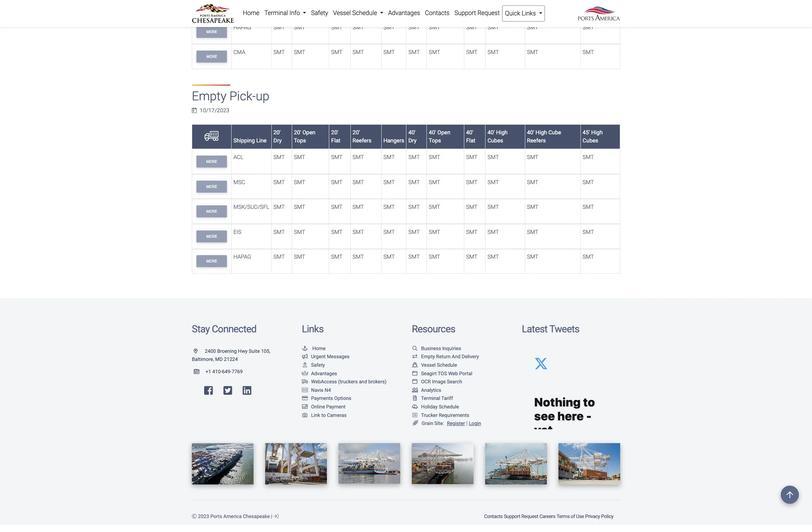 Task type: locate. For each thing, give the bounding box(es) containing it.
browser image inside seagirt tos web portal link
[[412, 372, 418, 376]]

0 horizontal spatial empty
[[192, 89, 227, 104]]

return
[[437, 354, 451, 360]]

1 horizontal spatial open
[[438, 129, 451, 136]]

40' left 40' open tops at right
[[409, 129, 416, 136]]

empty down business
[[422, 354, 435, 360]]

analytics image
[[412, 388, 418, 393]]

0 horizontal spatial support
[[455, 9, 477, 17]]

terminal down the analytics
[[422, 396, 441, 402]]

to
[[322, 413, 326, 418]]

browser image down "ship" icon
[[412, 372, 418, 376]]

20' inside the 20' flat
[[332, 129, 339, 136]]

0 vertical spatial vessel
[[333, 9, 351, 17]]

facebook square image
[[204, 386, 213, 396]]

open left 40' flat
[[438, 129, 451, 136]]

1 vertical spatial safety
[[311, 362, 325, 368]]

2 cubes from the left
[[583, 138, 599, 144]]

1 horizontal spatial links
[[522, 10, 537, 17]]

2 open from the left
[[438, 129, 451, 136]]

1 tops from the left
[[294, 138, 306, 144]]

contacts support request careers terms of use privacy policy
[[485, 514, 614, 520]]

1 vertical spatial vessel schedule
[[422, 362, 458, 368]]

tops
[[294, 138, 306, 144], [429, 138, 442, 144]]

register link
[[446, 421, 466, 427]]

7769
[[232, 369, 243, 375]]

0 horizontal spatial links
[[302, 323, 324, 335]]

20' flat
[[332, 129, 341, 144]]

20' right 20' dry at the left top of page
[[294, 129, 301, 136]]

1 vertical spatial schedule
[[437, 362, 458, 368]]

1 vertical spatial contacts
[[485, 514, 503, 520]]

links up anchor icon
[[302, 323, 324, 335]]

holiday schedule link
[[412, 404, 460, 410]]

hapag up cma
[[234, 24, 251, 31]]

2400 broening hwy suite 105, baltimore, md 21224 link
[[192, 348, 271, 363]]

0 vertical spatial advantages link
[[386, 5, 423, 21]]

home link up urgent
[[302, 346, 326, 352]]

analytics link
[[412, 387, 442, 393]]

open inside the 20' open tops
[[303, 129, 316, 136]]

0 horizontal spatial flat
[[332, 138, 341, 144]]

analytics
[[422, 387, 442, 393]]

open inside 40' open tops
[[438, 129, 451, 136]]

cubes inside 45' high cubes
[[583, 138, 599, 144]]

1 vertical spatial links
[[302, 323, 324, 335]]

high inside the 40' high cube reefers
[[536, 129, 548, 136]]

terms
[[557, 514, 570, 520]]

0 horizontal spatial contacts
[[426, 9, 450, 17]]

1 horizontal spatial empty
[[422, 354, 435, 360]]

1 horizontal spatial contacts
[[485, 514, 503, 520]]

2023
[[198, 514, 209, 520]]

+1 410-649-7769
[[206, 369, 243, 375]]

1 high from the left
[[497, 129, 508, 136]]

1 horizontal spatial tops
[[429, 138, 442, 144]]

0 vertical spatial request
[[478, 9, 500, 17]]

stay
[[192, 323, 210, 335]]

1 horizontal spatial cubes
[[583, 138, 599, 144]]

register
[[447, 421, 466, 427]]

1 vertical spatial contacts link
[[484, 510, 504, 523]]

dry for 20' dry
[[274, 138, 282, 144]]

contacts for contacts
[[426, 9, 450, 17]]

hand receiving image
[[302, 372, 308, 376]]

browser image
[[412, 372, 418, 376], [412, 380, 418, 385]]

empty up 10/17/2023
[[192, 89, 227, 104]]

20' left 20' reefers
[[332, 129, 339, 136]]

terms of use link
[[557, 510, 585, 523]]

20' inside 20' reefers
[[353, 129, 360, 136]]

1 horizontal spatial vessel
[[422, 362, 436, 368]]

flat left 20' reefers
[[332, 138, 341, 144]]

2 horizontal spatial high
[[592, 129, 603, 136]]

10/17/2023
[[200, 108, 230, 114]]

3 high from the left
[[592, 129, 603, 136]]

1 horizontal spatial vessel schedule link
[[412, 362, 458, 368]]

terminal for terminal tariff
[[422, 396, 441, 402]]

2 high from the left
[[536, 129, 548, 136]]

calendar day image
[[192, 108, 197, 114]]

1 horizontal spatial vessel schedule
[[422, 362, 458, 368]]

20'
[[274, 129, 281, 136], [294, 129, 301, 136], [332, 129, 339, 136], [353, 129, 360, 136]]

high for 40' high cube reefers
[[536, 129, 548, 136]]

n4
[[325, 387, 331, 393]]

request left the quick at the right
[[478, 9, 500, 17]]

safety link down urgent
[[302, 362, 325, 368]]

vessel
[[333, 9, 351, 17], [422, 362, 436, 368]]

empty return and delivery link
[[412, 354, 480, 360]]

40' for 40' open tops
[[429, 129, 437, 136]]

0 vertical spatial safety link
[[309, 5, 331, 21]]

20' inside the 20' open tops
[[294, 129, 301, 136]]

tops for 40'
[[429, 138, 442, 144]]

1 horizontal spatial home link
[[302, 346, 326, 352]]

0 vertical spatial contacts
[[426, 9, 450, 17]]

0 vertical spatial hapag
[[234, 24, 251, 31]]

0 horizontal spatial reefers
[[353, 138, 372, 144]]

safety down urgent
[[311, 362, 325, 368]]

safety link for the terminal info link
[[309, 5, 331, 21]]

home left terminal info
[[243, 9, 260, 17]]

40' for 40' dry
[[409, 129, 416, 136]]

105,
[[261, 348, 271, 354]]

navis n4
[[311, 387, 331, 393]]

2 tops from the left
[[429, 138, 442, 144]]

support request link left careers
[[504, 510, 539, 523]]

1 horizontal spatial contacts link
[[484, 510, 504, 523]]

40' right 40' flat
[[488, 129, 495, 136]]

phone office image
[[194, 370, 206, 375]]

support request link
[[452, 5, 503, 21], [504, 510, 539, 523]]

1 40' from the left
[[409, 129, 416, 136]]

acl
[[234, 154, 244, 161]]

20' for 20' flat
[[332, 129, 339, 136]]

0 vertical spatial vessel schedule link
[[331, 5, 386, 21]]

1 open from the left
[[303, 129, 316, 136]]

high right the 45'
[[592, 129, 603, 136]]

cubes right 40' flat
[[488, 138, 504, 144]]

links
[[522, 10, 537, 17], [302, 323, 324, 335]]

0 vertical spatial advantages
[[389, 9, 421, 17]]

user hard hat image
[[302, 363, 308, 368]]

3 40' from the left
[[467, 129, 474, 136]]

1 vertical spatial vessel
[[422, 362, 436, 368]]

1 horizontal spatial terminal
[[422, 396, 441, 402]]

file invoice image
[[412, 397, 418, 402]]

1 browser image from the top
[[412, 372, 418, 376]]

0 vertical spatial home
[[243, 9, 260, 17]]

20' for 20' open tops
[[294, 129, 301, 136]]

1 horizontal spatial support
[[505, 514, 521, 520]]

open left the 20' flat
[[303, 129, 316, 136]]

contacts
[[426, 9, 450, 17], [485, 514, 503, 520]]

flat
[[332, 138, 341, 144], [467, 138, 476, 144]]

0 vertical spatial vessel schedule
[[333, 9, 379, 17]]

1 vertical spatial safety link
[[302, 362, 325, 368]]

0 horizontal spatial home link
[[241, 5, 262, 21]]

1 vertical spatial empty
[[422, 354, 435, 360]]

1 horizontal spatial dry
[[409, 138, 417, 144]]

chesapeake
[[243, 514, 270, 520]]

browser image inside ocr image search 'link'
[[412, 380, 418, 385]]

empty
[[192, 89, 227, 104], [422, 354, 435, 360]]

high inside 40' high cubes
[[497, 129, 508, 136]]

dry right hangers
[[409, 138, 417, 144]]

1 horizontal spatial high
[[536, 129, 548, 136]]

flat left 40' high cubes
[[467, 138, 476, 144]]

connected
[[212, 323, 257, 335]]

2 dry from the left
[[409, 138, 417, 144]]

safety link right info
[[309, 5, 331, 21]]

0 vertical spatial terminal
[[265, 9, 288, 17]]

1 vertical spatial browser image
[[412, 380, 418, 385]]

1 safety from the top
[[311, 9, 329, 17]]

terminal for terminal info
[[265, 9, 288, 17]]

careers
[[540, 514, 556, 520]]

portal
[[460, 371, 473, 377]]

trucker
[[422, 413, 438, 418]]

schedule for bottommost vessel schedule link
[[437, 362, 458, 368]]

3 20' from the left
[[332, 129, 339, 136]]

0 vertical spatial |
[[467, 420, 468, 427]]

contacts for contacts support request careers terms of use privacy policy
[[485, 514, 503, 520]]

of
[[571, 514, 576, 520]]

navis
[[311, 387, 324, 393]]

schedule
[[353, 9, 378, 17], [437, 362, 458, 368], [439, 404, 460, 410]]

webaccess (truckers and brokers)
[[311, 379, 387, 385]]

broening
[[217, 348, 237, 354]]

40' for 40' flat
[[467, 129, 474, 136]]

terminal tariff
[[422, 396, 454, 402]]

0 vertical spatial support
[[455, 9, 477, 17]]

40' inside the 40' high cube reefers
[[528, 129, 535, 136]]

cma
[[234, 49, 246, 56]]

payment
[[327, 404, 346, 410]]

5 40' from the left
[[528, 129, 535, 136]]

tops right 40' dry on the top right of the page
[[429, 138, 442, 144]]

0 horizontal spatial high
[[497, 129, 508, 136]]

linkedin image
[[243, 386, 252, 396]]

40' inside 40' high cubes
[[488, 129, 495, 136]]

ports
[[211, 514, 222, 520]]

business
[[422, 346, 442, 352]]

credit card front image
[[302, 405, 308, 410]]

20' left the 20' open tops
[[274, 129, 281, 136]]

urgent messages link
[[302, 354, 350, 360]]

camera image
[[302, 413, 308, 418]]

home link left terminal info
[[241, 5, 262, 21]]

410-
[[213, 369, 222, 375]]

1 vertical spatial support
[[505, 514, 521, 520]]

link to cameras
[[311, 413, 347, 418]]

online
[[311, 404, 325, 410]]

terminal info
[[265, 9, 302, 17]]

1 flat from the left
[[332, 138, 341, 144]]

reefers inside the 40' high cube reefers
[[528, 138, 546, 144]]

0 vertical spatial home link
[[241, 5, 262, 21]]

1 dry from the left
[[274, 138, 282, 144]]

0 vertical spatial empty
[[192, 89, 227, 104]]

| left sign in 'image'
[[271, 514, 273, 520]]

browser image for seagirt
[[412, 372, 418, 376]]

40' right 40' dry on the top right of the page
[[429, 129, 437, 136]]

link to cameras link
[[302, 413, 347, 418]]

terminal left info
[[265, 9, 288, 17]]

40' left 40' high cubes
[[467, 129, 474, 136]]

1 horizontal spatial reefers
[[528, 138, 546, 144]]

20' inside 20' dry
[[274, 129, 281, 136]]

reefers
[[353, 138, 372, 144], [528, 138, 546, 144]]

0 horizontal spatial support request link
[[452, 5, 503, 21]]

| left login link in the right bottom of the page
[[467, 420, 468, 427]]

options
[[335, 396, 352, 402]]

home up urgent
[[313, 346, 326, 352]]

tops inside 40' open tops
[[429, 138, 442, 144]]

safety right info
[[311, 9, 329, 17]]

pick-
[[230, 89, 256, 104]]

1 vertical spatial hapag
[[234, 254, 251, 260]]

1 horizontal spatial advantages link
[[386, 5, 423, 21]]

0 horizontal spatial advantages link
[[302, 371, 337, 377]]

tops inside the 20' open tops
[[294, 138, 306, 144]]

schedule for holiday schedule "link"
[[439, 404, 460, 410]]

1 vertical spatial home
[[313, 346, 326, 352]]

1 horizontal spatial flat
[[467, 138, 476, 144]]

40' inside 40' flat
[[467, 129, 474, 136]]

0 vertical spatial contacts link
[[423, 5, 452, 21]]

40' dry
[[409, 129, 417, 144]]

map marker alt image
[[194, 349, 204, 354]]

site:
[[435, 421, 445, 427]]

1 vertical spatial request
[[522, 514, 539, 520]]

safety link
[[309, 5, 331, 21], [302, 362, 325, 368]]

high left cube
[[536, 129, 548, 136]]

policy
[[602, 514, 614, 520]]

4 20' from the left
[[353, 129, 360, 136]]

1 hapag from the top
[[234, 24, 251, 31]]

0 horizontal spatial open
[[303, 129, 316, 136]]

40' left cube
[[528, 129, 535, 136]]

0 horizontal spatial terminal
[[265, 9, 288, 17]]

2 vertical spatial schedule
[[439, 404, 460, 410]]

login
[[469, 421, 482, 427]]

tops right 20' dry at the left top of page
[[294, 138, 306, 144]]

1 20' from the left
[[274, 129, 281, 136]]

line
[[257, 138, 267, 144]]

request left careers
[[522, 514, 539, 520]]

2 flat from the left
[[467, 138, 476, 144]]

0 horizontal spatial cubes
[[488, 138, 504, 144]]

dry right "line"
[[274, 138, 282, 144]]

grain site: register | login
[[422, 420, 482, 427]]

1 vertical spatial advantages link
[[302, 371, 337, 377]]

40' for 40' high cube reefers
[[528, 129, 535, 136]]

high inside 45' high cubes
[[592, 129, 603, 136]]

0 horizontal spatial home
[[243, 9, 260, 17]]

2 20' from the left
[[294, 129, 301, 136]]

ocr image search link
[[412, 379, 463, 385]]

0 horizontal spatial request
[[478, 9, 500, 17]]

vessel schedule link
[[331, 5, 386, 21], [412, 362, 458, 368]]

20' right the 20' flat
[[353, 129, 360, 136]]

smt
[[274, 24, 285, 31], [294, 24, 306, 31], [332, 24, 343, 31], [353, 24, 364, 31], [384, 24, 395, 31], [409, 24, 420, 31], [429, 24, 441, 31], [467, 24, 478, 31], [488, 24, 499, 31], [528, 24, 539, 31], [583, 24, 595, 31], [274, 49, 285, 56], [294, 49, 306, 56], [332, 49, 343, 56], [353, 49, 364, 56], [384, 49, 395, 56], [409, 49, 420, 56], [429, 49, 441, 56], [467, 49, 478, 56], [488, 49, 499, 56], [528, 49, 539, 56], [583, 49, 595, 56], [274, 154, 285, 161], [294, 154, 306, 161], [332, 154, 343, 161], [353, 154, 364, 161], [384, 154, 395, 161], [409, 154, 420, 161], [429, 154, 441, 161], [467, 154, 478, 161], [488, 154, 499, 161], [528, 154, 539, 161], [583, 154, 595, 161], [274, 179, 285, 186], [294, 179, 306, 186], [332, 179, 343, 186], [353, 179, 364, 186], [384, 179, 395, 186], [409, 179, 420, 186], [429, 179, 441, 186], [467, 179, 478, 186], [488, 179, 499, 186], [528, 179, 539, 186], [583, 179, 595, 186], [274, 204, 285, 211], [294, 204, 306, 211], [332, 204, 343, 211], [353, 204, 364, 211], [384, 204, 395, 211], [409, 204, 420, 211], [429, 204, 441, 211], [467, 204, 478, 211], [488, 204, 499, 211], [528, 204, 539, 211], [583, 204, 595, 211], [274, 229, 285, 236], [294, 229, 306, 236], [332, 229, 343, 236], [353, 229, 364, 236], [384, 229, 395, 236], [409, 229, 420, 236], [429, 229, 441, 236], [467, 229, 478, 236], [488, 229, 499, 236], [528, 229, 539, 236], [583, 229, 595, 236], [274, 254, 285, 260], [294, 254, 306, 260], [332, 254, 343, 260], [353, 254, 364, 260], [384, 254, 395, 260], [409, 254, 420, 260], [429, 254, 441, 260], [467, 254, 478, 260], [488, 254, 499, 260], [528, 254, 539, 260], [583, 254, 595, 260]]

1 vertical spatial advantages
[[311, 371, 337, 377]]

tops for 20'
[[294, 138, 306, 144]]

cubes down the 45'
[[583, 138, 599, 144]]

1 horizontal spatial |
[[467, 420, 468, 427]]

40' inside 40' open tops
[[429, 129, 437, 136]]

holiday
[[422, 404, 438, 410]]

safety
[[311, 9, 329, 17], [311, 362, 325, 368]]

0 horizontal spatial |
[[271, 514, 273, 520]]

cubes
[[488, 138, 504, 144], [583, 138, 599, 144]]

1 vertical spatial terminal
[[422, 396, 441, 402]]

1 horizontal spatial advantages
[[389, 9, 421, 17]]

0 horizontal spatial tops
[[294, 138, 306, 144]]

4 40' from the left
[[488, 129, 495, 136]]

hapag down eis
[[234, 254, 251, 260]]

0 horizontal spatial dry
[[274, 138, 282, 144]]

copyright image
[[192, 514, 197, 519]]

20' for 20' reefers
[[353, 129, 360, 136]]

cubes inside 40' high cubes
[[488, 138, 504, 144]]

browser image up analytics "icon"
[[412, 380, 418, 385]]

0 vertical spatial browser image
[[412, 372, 418, 376]]

0 vertical spatial safety
[[311, 9, 329, 17]]

container storage image
[[302, 388, 308, 393]]

2 40' from the left
[[429, 129, 437, 136]]

0 horizontal spatial vessel schedule link
[[331, 5, 386, 21]]

shipping
[[234, 138, 255, 144]]

empty return and delivery
[[422, 354, 480, 360]]

support request link left the quick at the right
[[452, 5, 503, 21]]

40' inside 40' dry
[[409, 129, 416, 136]]

2 reefers from the left
[[528, 138, 546, 144]]

1 vertical spatial home link
[[302, 346, 326, 352]]

40'
[[409, 129, 416, 136], [429, 129, 437, 136], [467, 129, 474, 136], [488, 129, 495, 136], [528, 129, 535, 136]]

1 cubes from the left
[[488, 138, 504, 144]]

high right 40' flat
[[497, 129, 508, 136]]

america
[[224, 514, 242, 520]]

2 browser image from the top
[[412, 380, 418, 385]]

business inquiries
[[422, 346, 462, 352]]

1 vertical spatial |
[[271, 514, 273, 520]]

links right the quick at the right
[[522, 10, 537, 17]]

ship image
[[412, 363, 418, 368]]

twitter square image
[[224, 386, 232, 396]]

search
[[447, 379, 463, 385]]

1 horizontal spatial support request link
[[504, 510, 539, 523]]



Task type: vqa. For each thing, say whether or not it's contained in the screenshot.
the top "Import"
no



Task type: describe. For each thing, give the bounding box(es) containing it.
bullhorn image
[[302, 355, 308, 360]]

1 reefers from the left
[[353, 138, 372, 144]]

inquiries
[[443, 346, 462, 352]]

0 vertical spatial schedule
[[353, 9, 378, 17]]

2023 ports america chesapeake |
[[197, 514, 274, 520]]

empty pick-up
[[192, 89, 270, 104]]

20' dry
[[274, 129, 282, 144]]

empty for empty pick-up
[[192, 89, 227, 104]]

trucker requirements
[[422, 413, 470, 418]]

terminal info link
[[262, 5, 309, 21]]

wheat image
[[412, 421, 419, 426]]

1 vertical spatial support request link
[[504, 510, 539, 523]]

brokers)
[[369, 379, 387, 385]]

go to top image
[[782, 486, 800, 504]]

shipping line
[[234, 138, 267, 144]]

list alt image
[[412, 413, 418, 418]]

business inquiries link
[[412, 346, 462, 352]]

high for 45' high cubes
[[592, 129, 603, 136]]

2 hapag from the top
[[234, 254, 251, 260]]

20' open tops
[[294, 129, 316, 144]]

2 safety from the top
[[311, 362, 325, 368]]

sign in image
[[274, 514, 279, 519]]

exchange image
[[412, 355, 418, 360]]

online payment
[[311, 404, 346, 410]]

stay connected
[[192, 323, 257, 335]]

seagirt
[[422, 371, 437, 377]]

web
[[449, 371, 458, 377]]

holiday schedule
[[422, 404, 460, 410]]

hwy
[[238, 348, 248, 354]]

cameras
[[327, 413, 347, 418]]

support inside support request link
[[455, 9, 477, 17]]

dry for 40' dry
[[409, 138, 417, 144]]

40' open tops
[[429, 129, 451, 144]]

privacy policy link
[[585, 510, 615, 523]]

0 horizontal spatial vessel
[[333, 9, 351, 17]]

quick links
[[506, 10, 538, 17]]

0 vertical spatial links
[[522, 10, 537, 17]]

grain
[[422, 421, 434, 427]]

home link for the terminal info link
[[241, 5, 262, 21]]

empty for empty return and delivery
[[422, 354, 435, 360]]

20' reefers
[[353, 129, 372, 144]]

delivery
[[462, 354, 480, 360]]

payments options link
[[302, 396, 352, 402]]

trucker requirements link
[[412, 413, 470, 418]]

+1 410-649-7769 link
[[192, 369, 243, 375]]

45' high cubes
[[583, 129, 603, 144]]

quick links link
[[503, 5, 546, 22]]

seagirt tos web portal
[[422, 371, 473, 377]]

anchor image
[[302, 346, 308, 351]]

msk/sud/sfl
[[234, 204, 270, 211]]

and
[[359, 379, 368, 385]]

requirements
[[439, 413, 470, 418]]

resources
[[412, 323, 456, 335]]

info
[[290, 9, 300, 17]]

0 horizontal spatial vessel schedule
[[333, 9, 379, 17]]

cubes for 40'
[[488, 138, 504, 144]]

quick
[[506, 10, 521, 17]]

2400 broening hwy suite 105, baltimore, md 21224
[[192, 348, 271, 363]]

latest
[[522, 323, 548, 335]]

urgent
[[311, 354, 326, 360]]

terminal tariff link
[[412, 396, 454, 402]]

privacy
[[586, 514, 601, 520]]

0 horizontal spatial advantages
[[311, 371, 337, 377]]

40' high cube reefers
[[528, 129, 562, 144]]

2400
[[205, 348, 216, 354]]

and
[[452, 354, 461, 360]]

payments
[[311, 396, 333, 402]]

eis
[[234, 229, 242, 236]]

use
[[577, 514, 585, 520]]

high for 40' high cubes
[[497, 129, 508, 136]]

(truckers
[[338, 379, 358, 385]]

cubes for 45'
[[583, 138, 599, 144]]

1 horizontal spatial request
[[522, 514, 539, 520]]

flat for 40' flat
[[467, 138, 476, 144]]

20' for 20' dry
[[274, 129, 281, 136]]

flat for 20' flat
[[332, 138, 341, 144]]

0 vertical spatial support request link
[[452, 5, 503, 21]]

tweets
[[550, 323, 580, 335]]

1 horizontal spatial home
[[313, 346, 326, 352]]

bells image
[[412, 405, 418, 410]]

latest tweets
[[522, 323, 580, 335]]

messages
[[327, 354, 350, 360]]

0 horizontal spatial contacts link
[[423, 5, 452, 21]]

21224
[[224, 357, 238, 363]]

safety link for urgent messages link
[[302, 362, 325, 368]]

tariff
[[442, 396, 454, 402]]

payments options
[[311, 396, 352, 402]]

msc
[[234, 179, 245, 186]]

truck container image
[[302, 380, 308, 385]]

credit card image
[[302, 397, 308, 402]]

+1
[[206, 369, 211, 375]]

open for 20' open tops
[[303, 129, 316, 136]]

link
[[311, 413, 321, 418]]

navis n4 link
[[302, 387, 331, 393]]

urgent messages
[[311, 354, 350, 360]]

suite
[[249, 348, 260, 354]]

home link for urgent messages link
[[302, 346, 326, 352]]

baltimore,
[[192, 357, 214, 363]]

search image
[[412, 346, 418, 351]]

40' for 40' high cubes
[[488, 129, 495, 136]]

careers link
[[539, 510, 557, 523]]

tos
[[438, 371, 448, 377]]

md
[[215, 357, 223, 363]]

1 vertical spatial vessel schedule link
[[412, 362, 458, 368]]

ocr image search
[[422, 379, 463, 385]]

seagirt tos web portal link
[[412, 371, 473, 377]]

online payment link
[[302, 404, 346, 410]]

support request
[[455, 9, 500, 17]]

649-
[[222, 369, 232, 375]]

browser image for ocr
[[412, 380, 418, 385]]

open for 40' open tops
[[438, 129, 451, 136]]

40' flat
[[467, 129, 476, 144]]



